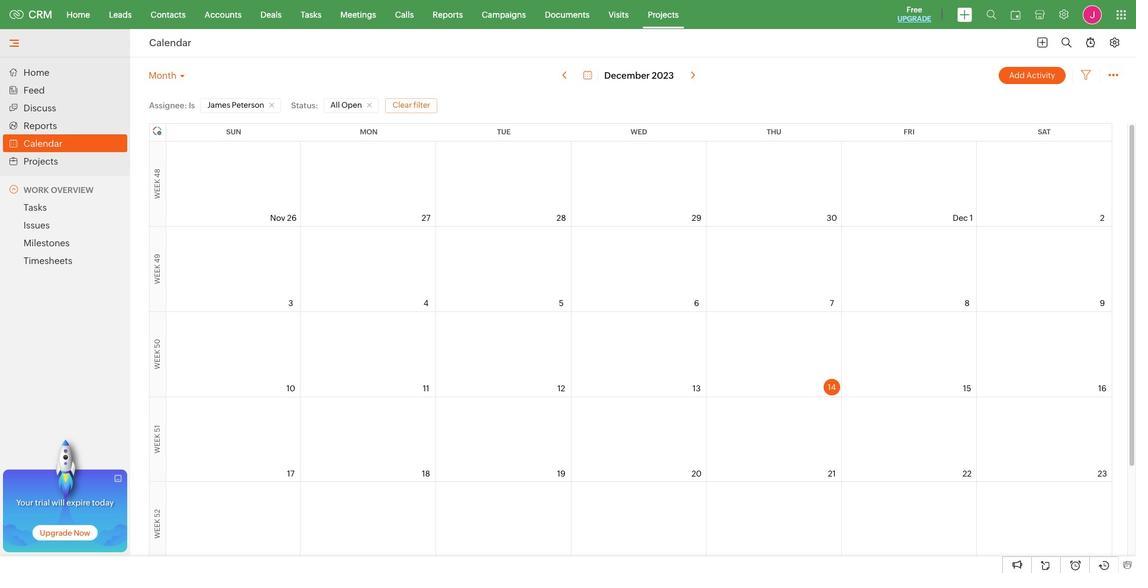 Task type: locate. For each thing, give the bounding box(es) containing it.
home
[[67, 10, 90, 19]]

campaigns link
[[473, 0, 536, 29]]

meetings link
[[331, 0, 386, 29]]

visits
[[609, 10, 629, 19]]

upgrade
[[898, 15, 932, 23]]

meetings
[[341, 10, 376, 19]]

documents
[[545, 10, 590, 19]]

free
[[907, 5, 923, 14]]

leads link
[[100, 0, 141, 29]]

tasks
[[301, 10, 322, 19]]

crm
[[28, 8, 52, 21]]

free upgrade
[[898, 5, 932, 23]]

search image
[[987, 9, 997, 20]]

projects
[[648, 10, 679, 19]]

create menu image
[[958, 7, 973, 22]]



Task type: describe. For each thing, give the bounding box(es) containing it.
deals link
[[251, 0, 291, 29]]

documents link
[[536, 0, 599, 29]]

accounts link
[[195, 0, 251, 29]]

reports
[[433, 10, 463, 19]]

contacts link
[[141, 0, 195, 29]]

accounts
[[205, 10, 242, 19]]

calendar image
[[1011, 10, 1021, 19]]

reports link
[[423, 0, 473, 29]]

visits link
[[599, 0, 639, 29]]

crm link
[[9, 8, 52, 21]]

home link
[[57, 0, 100, 29]]

projects link
[[639, 0, 689, 29]]

leads
[[109, 10, 132, 19]]

deals
[[261, 10, 282, 19]]

campaigns
[[482, 10, 526, 19]]

calls link
[[386, 0, 423, 29]]

profile element
[[1076, 0, 1109, 29]]

tasks link
[[291, 0, 331, 29]]

contacts
[[151, 10, 186, 19]]

calls
[[395, 10, 414, 19]]

profile image
[[1083, 5, 1102, 24]]

create menu element
[[951, 0, 980, 29]]

search element
[[980, 0, 1004, 29]]



Task type: vqa. For each thing, say whether or not it's contained in the screenshot.
'Profile' icon
yes



